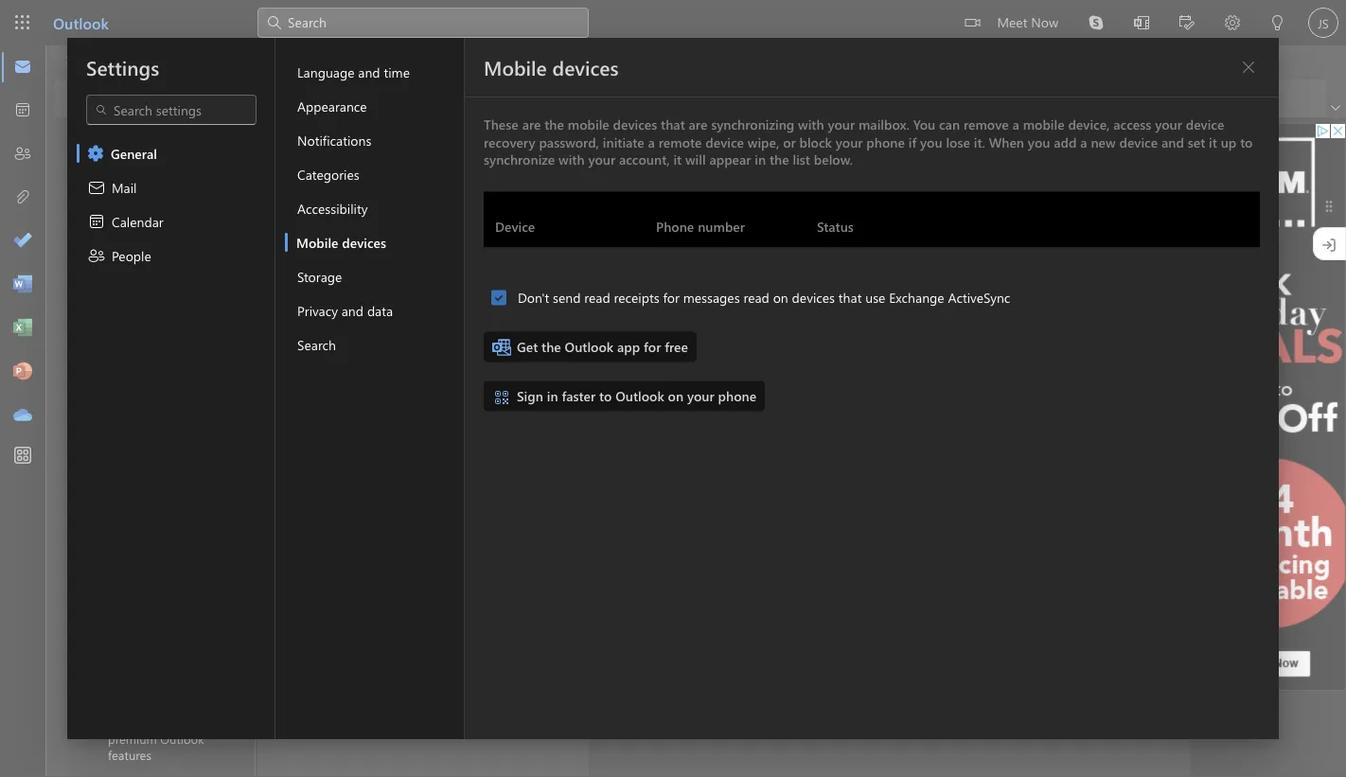 Task type: locate. For each thing, give the bounding box(es) containing it.
device left wipe,
[[706, 133, 744, 151]]

devices down accessibility button
[[342, 233, 386, 251]]

0 horizontal spatial on
[[668, 387, 684, 405]]

0 horizontal spatial are
[[522, 116, 541, 133]]

storage button
[[285, 259, 464, 294]]

choose your look
[[307, 345, 409, 362]]

your inside all done for the day enjoy your empty inbox.
[[388, 721, 414, 738]]

list
[[793, 151, 811, 168]]

2 horizontal spatial a
[[1081, 133, 1088, 151]]

to right the faster
[[599, 387, 612, 405]]

1 you from the left
[[920, 133, 943, 151]]

in
[[755, 151, 766, 168], [547, 387, 558, 405]]

mobile up started
[[296, 233, 339, 251]]

7 tree item from the top
[[68, 506, 221, 544]]

document
[[0, 0, 1347, 777]]

in right appear
[[755, 151, 766, 168]]

 button
[[1234, 52, 1264, 82]]

your up below. on the right of the page
[[828, 116, 855, 133]]

0 vertical spatial get
[[269, 266, 290, 283]]

0 horizontal spatial phone
[[718, 387, 757, 405]]

you left "add"
[[1028, 133, 1051, 151]]

0 horizontal spatial a
[[648, 133, 655, 151]]

for
[[663, 289, 680, 306], [644, 338, 661, 356], [417, 696, 435, 714]]

mobile up  button
[[568, 116, 610, 133]]


[[86, 144, 105, 163]]

use
[[866, 289, 886, 306]]

and left the set
[[1162, 133, 1185, 151]]

your left the set
[[1155, 116, 1183, 133]]

receipts
[[614, 289, 660, 306]]

for right app
[[644, 338, 661, 356]]

privacy and data
[[297, 302, 393, 319]]

1 vertical spatial and
[[1162, 133, 1185, 151]]

1 horizontal spatial are
[[689, 116, 708, 133]]

read
[[585, 289, 610, 306], [744, 289, 770, 306]]

with right or
[[798, 116, 824, 133]]

are up will
[[689, 116, 708, 133]]

favorites
[[114, 134, 175, 155]]

1 vertical spatial that
[[839, 289, 862, 306]]

with
[[798, 116, 824, 133], [559, 151, 585, 168]]

favorites tree
[[68, 119, 221, 316]]

tree item
[[68, 278, 221, 316], [68, 316, 221, 354], [68, 354, 221, 392], [68, 392, 221, 430], [68, 430, 221, 468], [68, 468, 221, 506], [68, 506, 221, 544], [68, 544, 221, 581], [68, 581, 221, 619], [68, 619, 221, 657], [68, 657, 221, 695]]

0 horizontal spatial that
[[661, 116, 685, 133]]

get inside "message list" "section"
[[269, 266, 290, 283]]

on right messages on the right of the page
[[773, 289, 789, 306]]

outlook up  button
[[53, 12, 109, 33]]

and for data
[[342, 302, 364, 319]]

device right access
[[1186, 116, 1225, 133]]

your down the free
[[687, 387, 715, 405]]

a right remove
[[1013, 116, 1020, 133]]

0 horizontal spatial you
[[920, 133, 943, 151]]

device
[[495, 218, 535, 235]]

view
[[90, 89, 118, 107]]

mobile devices tab panel
[[465, 38, 1279, 740]]

1 read from the left
[[585, 289, 610, 306]]

row containing device
[[484, 192, 1260, 249]]

calendar image
[[13, 101, 32, 120]]

dialog
[[0, 0, 1347, 777]]

1 vertical spatial mobile
[[296, 233, 339, 251]]

sign
[[517, 387, 543, 405]]

0 horizontal spatial mobile devices
[[296, 233, 386, 251]]

that
[[661, 116, 685, 133], [839, 289, 862, 306]]

mobile devices
[[484, 54, 619, 80], [296, 233, 386, 251]]

started
[[294, 266, 336, 283]]

1 mobile from the left
[[568, 116, 610, 133]]

0 of 6 complete
[[307, 307, 398, 324]]

general
[[111, 144, 157, 162]]

0 vertical spatial with
[[798, 116, 824, 133]]

for up empty
[[417, 696, 435, 714]]


[[1241, 60, 1257, 75]]

outlook inside " sign in faster to outlook on your phone"
[[616, 387, 665, 405]]


[[112, 250, 131, 269]]

1 vertical spatial mobile devices
[[296, 233, 386, 251]]

mobile devices inside button
[[296, 233, 386, 251]]

get left started
[[269, 266, 290, 283]]

0 vertical spatial that
[[661, 116, 685, 133]]

2 horizontal spatial for
[[663, 289, 680, 306]]

10 tree item from the top
[[68, 619, 221, 657]]

dialog containing settings
[[0, 0, 1347, 777]]

0 vertical spatial phone
[[867, 133, 905, 151]]

that up account,
[[661, 116, 685, 133]]

free
[[665, 338, 688, 356]]

4 tree item from the top
[[68, 392, 221, 430]]

your inside " sign in faster to outlook on your phone"
[[687, 387, 715, 405]]

1 horizontal spatial to
[[1241, 133, 1253, 151]]

a
[[1013, 116, 1020, 133], [648, 133, 655, 151], [1081, 133, 1088, 151]]

csm metal deck - high quality products
[[322, 196, 566, 214]]

get right  on the left of page
[[517, 338, 538, 356]]

status
[[817, 218, 854, 235]]

0 horizontal spatial in
[[547, 387, 558, 405]]

on down the free
[[668, 387, 684, 405]]

read right send
[[585, 289, 610, 306]]

row
[[484, 192, 1260, 249]]

outlook right premium
[[160, 731, 204, 747]]

1 horizontal spatial phone
[[867, 133, 905, 151]]

0 horizontal spatial for
[[417, 696, 435, 714]]

favorites tree item
[[68, 127, 221, 165]]

outlook
[[53, 12, 109, 33], [565, 338, 614, 356], [616, 387, 665, 405], [160, 731, 204, 747]]

mobile up these on the left top of page
[[484, 54, 547, 80]]

 button
[[78, 127, 110, 162]]

and inside language and time button
[[358, 63, 380, 80]]

categories button
[[285, 157, 464, 191]]


[[112, 174, 131, 193]]

0 vertical spatial and
[[358, 63, 380, 80]]

-
[[425, 196, 430, 214]]

new
[[1091, 133, 1116, 151]]

1 horizontal spatial you
[[1028, 133, 1051, 151]]

1 vertical spatial on
[[668, 387, 684, 405]]

3 tree item from the top
[[68, 354, 221, 392]]

0 vertical spatial to
[[1241, 133, 1253, 151]]

messages
[[683, 289, 740, 306]]

to right up
[[1241, 133, 1253, 151]]

0 vertical spatial mobile
[[484, 54, 547, 80]]

and left time
[[358, 63, 380, 80]]

for inside  get the outlook app for free
[[644, 338, 661, 356]]

mobile left device,
[[1023, 116, 1065, 133]]

with right the synchronize
[[559, 151, 585, 168]]

people image
[[13, 145, 32, 164]]

1 vertical spatial with
[[559, 151, 585, 168]]

that left use
[[839, 289, 862, 306]]


[[965, 15, 980, 30]]

it
[[1209, 133, 1218, 151], [674, 151, 682, 168]]

it left up
[[1209, 133, 1218, 151]]

0 vertical spatial on
[[773, 289, 789, 306]]

tree
[[68, 354, 221, 695]]

8 tree item from the top
[[68, 544, 221, 581]]

you right if
[[920, 133, 943, 151]]

layout group
[[305, 80, 492, 114]]

0 horizontal spatial to
[[599, 387, 612, 405]]

for right receipts
[[663, 289, 680, 306]]

1 horizontal spatial get
[[517, 338, 538, 356]]

1 horizontal spatial for
[[644, 338, 661, 356]]

the right  on the left of page
[[542, 338, 561, 356]]

sent
[[138, 213, 164, 230]]

phone
[[867, 133, 905, 151], [718, 387, 757, 405]]

home tab list
[[94, 45, 273, 75]]

and inside these are the mobile devices that are synchronizing with your mailbox. you can remove a mobile device, access your device recovery password, initiate a remote device wipe, or block your phone if you lose it. when you add a new device and set it up to synchronize with your account, it will appear in the list below.
[[1162, 133, 1185, 151]]

device right new
[[1120, 133, 1158, 151]]

application
[[0, 0, 1347, 777]]

outlook down app
[[616, 387, 665, 405]]

1 horizontal spatial read
[[744, 289, 770, 306]]

read right messages on the right of the page
[[744, 289, 770, 306]]

1 horizontal spatial mobile
[[1023, 116, 1065, 133]]

devices up account,
[[613, 116, 657, 133]]

a right "add"
[[1081, 133, 1088, 151]]

mobile devices down accessibility
[[296, 233, 386, 251]]

outlook banner
[[0, 0, 1347, 45]]

1 horizontal spatial in
[[755, 151, 766, 168]]

your left account,
[[588, 151, 616, 168]]


[[277, 458, 295, 477]]

time
[[384, 63, 410, 80]]


[[65, 53, 85, 72]]

1 horizontal spatial on
[[773, 289, 789, 306]]

1 vertical spatial get
[[517, 338, 538, 356]]

1 vertical spatial to
[[599, 387, 612, 405]]

inbox 
[[324, 136, 390, 156]]

don't
[[518, 289, 549, 306]]

to inside " sign in faster to outlook on your phone"
[[599, 387, 612, 405]]

and inside privacy and data "button"
[[342, 302, 364, 319]]

privacy
[[297, 302, 338, 319]]

search
[[297, 336, 336, 353]]

accessibility
[[297, 199, 368, 217]]

11 tree item from the top
[[68, 657, 221, 695]]

0 vertical spatial mobile devices
[[484, 54, 619, 80]]

 tree item
[[68, 241, 221, 278]]

manage mobile devices element
[[484, 111, 1260, 411]]

1 vertical spatial in
[[547, 387, 558, 405]]

these
[[484, 116, 519, 133]]

your down done on the bottom left of page
[[388, 721, 414, 738]]


[[277, 496, 295, 515]]

are right these on the left top of page
[[522, 116, 541, 133]]

1 vertical spatial for
[[644, 338, 661, 356]]

0 horizontal spatial mobile
[[568, 116, 610, 133]]

these are the mobile devices that are synchronizing with your mailbox. you can remove a mobile device, access your device recovery password, initiate a remote device wipe, or block your phone if you lose it. when you add a new device and set it up to synchronize with your account, it will appear in the list below.
[[484, 116, 1253, 168]]

up
[[1221, 133, 1237, 151]]

remote
[[659, 133, 702, 151]]

password,
[[539, 133, 599, 151]]

1 horizontal spatial device
[[1120, 133, 1158, 151]]

on
[[773, 289, 789, 306], [668, 387, 684, 405]]

 drafts
[[112, 250, 173, 269]]

language
[[297, 63, 355, 80]]

access
[[1114, 116, 1152, 133]]

of
[[318, 307, 329, 324]]

mobile
[[484, 54, 547, 80], [296, 233, 339, 251]]

0 horizontal spatial device
[[706, 133, 744, 151]]

number
[[698, 218, 745, 235]]

1 vertical spatial phone
[[718, 387, 757, 405]]

account,
[[619, 151, 670, 168]]

the inside all done for the day enjoy your empty inbox.
[[438, 696, 458, 714]]

0 horizontal spatial read
[[585, 289, 610, 306]]

mail
[[112, 179, 137, 196]]

the left the day
[[438, 696, 458, 714]]

device
[[1186, 116, 1225, 133], [706, 133, 744, 151], [1120, 133, 1158, 151]]

1 horizontal spatial mobile devices
[[484, 54, 619, 80]]

2 vertical spatial for
[[417, 696, 435, 714]]

when
[[989, 133, 1025, 151]]

the
[[545, 116, 564, 133], [770, 151, 789, 168], [542, 338, 561, 356], [438, 696, 458, 714]]

in right sign
[[547, 387, 558, 405]]

a right initiate
[[648, 133, 655, 151]]

0
[[307, 307, 314, 324]]

meet now
[[998, 13, 1059, 30]]

0 vertical spatial in
[[755, 151, 766, 168]]

outlook left app
[[565, 338, 614, 356]]

m
[[293, 187, 305, 205]]

the inside  get the outlook app for free
[[542, 338, 561, 356]]

0 horizontal spatial mobile
[[296, 233, 339, 251]]

outlook link
[[53, 0, 109, 45]]

it left will
[[674, 151, 682, 168]]

and right '6'
[[342, 302, 364, 319]]

2 vertical spatial and
[[342, 302, 364, 319]]

1 horizontal spatial mobile
[[484, 54, 547, 80]]

send
[[553, 289, 581, 306]]

1 horizontal spatial a
[[1013, 116, 1020, 133]]

 sign in faster to outlook on your phone
[[492, 387, 757, 407]]

mobile devices up these on the left top of page
[[484, 54, 619, 80]]

phone inside " sign in faster to outlook on your phone"
[[718, 387, 757, 405]]

 button
[[56, 46, 94, 79]]

2 read from the left
[[744, 289, 770, 306]]

0 horizontal spatial get
[[269, 266, 290, 283]]

row inside mobile devices tab panel
[[484, 192, 1260, 249]]



Task type: vqa. For each thing, say whether or not it's contained in the screenshot.
Basic Text group
no



Task type: describe. For each thing, give the bounding box(es) containing it.
app
[[617, 338, 640, 356]]

get started
[[269, 266, 336, 283]]


[[492, 388, 511, 407]]

add
[[1054, 133, 1077, 151]]

mobile inside tab panel
[[484, 54, 547, 80]]

your left look at the top left
[[354, 345, 380, 362]]


[[87, 212, 106, 231]]

below.
[[814, 151, 853, 168]]

excel image
[[13, 319, 32, 338]]

your right block
[[836, 133, 863, 151]]

2 you from the left
[[1028, 133, 1051, 151]]

to do image
[[13, 232, 32, 251]]

all done for the day enjoy your empty inbox.
[[353, 696, 494, 738]]

 tree item
[[68, 203, 221, 241]]

mobile devices inside tab panel
[[484, 54, 619, 80]]

mobile devices heading
[[484, 54, 619, 80]]

Search settings search field
[[108, 100, 237, 119]]


[[492, 338, 511, 357]]

synchronizing
[[711, 116, 795, 133]]

you
[[914, 116, 936, 133]]

mobile inside button
[[296, 233, 339, 251]]

exchange
[[889, 289, 945, 306]]

can
[[939, 116, 960, 133]]

will
[[686, 151, 706, 168]]

activesync
[[948, 289, 1011, 306]]

word image
[[13, 276, 32, 295]]

products
[[513, 196, 566, 214]]

 get the outlook app for free
[[492, 338, 688, 357]]

 people
[[87, 246, 151, 265]]

items
[[168, 213, 200, 230]]

document containing settings
[[0, 0, 1347, 777]]

1 tree item from the top
[[68, 278, 221, 316]]

appearance
[[297, 97, 367, 115]]

complete
[[344, 307, 398, 324]]

0 vertical spatial for
[[663, 289, 680, 306]]

settings
[[122, 89, 167, 107]]

5 tree item from the top
[[68, 430, 221, 468]]

phone inside these are the mobile devices that are synchronizing with your mailbox. you can remove a mobile device, access your device recovery password, initiate a remote device wipe, or block your phone if you lose it. when you add a new device and set it up to synchronize with your account, it will appear in the list below.
[[867, 133, 905, 151]]

appearance button
[[285, 89, 464, 123]]

in inside " sign in faster to outlook on your phone"
[[547, 387, 558, 405]]


[[277, 307, 295, 326]]

features
[[108, 747, 151, 763]]

inbox
[[324, 136, 363, 156]]

 button
[[365, 132, 396, 162]]

privacy and data button
[[285, 294, 464, 328]]

notifications
[[297, 131, 372, 149]]

message list section
[[258, 121, 589, 777]]

empty
[[418, 721, 455, 738]]

onedrive image
[[13, 406, 32, 425]]

home button
[[94, 45, 158, 75]]

day
[[461, 696, 483, 714]]

choose
[[307, 345, 351, 362]]

for inside all done for the day enjoy your empty inbox.
[[417, 696, 435, 714]]

 sent items
[[112, 212, 200, 231]]

that inside these are the mobile devices that are synchronizing with your mailbox. you can remove a mobile device, access your device recovery password, initiate a remote device wipe, or block your phone if you lose it. when you add a new device and set it up to synchronize with your account, it will appear in the list below.
[[661, 116, 685, 133]]

premium outlook features button
[[68, 688, 256, 777]]

remove
[[964, 116, 1009, 133]]

premium outlook features
[[108, 731, 204, 763]]

or
[[783, 133, 796, 151]]

accessibility button
[[285, 191, 464, 225]]

settings tab list
[[67, 38, 276, 740]]

files image
[[13, 188, 32, 207]]

to inside these are the mobile devices that are synchronizing with your mailbox. you can remove a mobile device, access your device recovery password, initiate a remote device wipe, or block your phone if you lose it. when you add a new device and set it up to synchronize with your account, it will appear in the list below.
[[1241, 133, 1253, 151]]


[[549, 141, 568, 160]]

lose
[[946, 133, 971, 151]]

settings heading
[[86, 54, 159, 80]]

devices up the 'password,'
[[553, 54, 619, 80]]

6 tree item from the top
[[68, 468, 221, 506]]

2 tree item from the top
[[68, 316, 221, 354]]

0 horizontal spatial with
[[559, 151, 585, 168]]

outlook inside  get the outlook app for free
[[565, 338, 614, 356]]

outlook inside "premium outlook features"
[[160, 731, 204, 747]]

 mail
[[87, 178, 137, 197]]

settings
[[86, 54, 159, 80]]

2 are from the left
[[689, 116, 708, 133]]

all
[[363, 696, 379, 714]]

6
[[333, 307, 340, 324]]


[[112, 212, 131, 231]]


[[87, 137, 102, 152]]

recovery
[[484, 133, 536, 151]]

on inside " sign in faster to outlook on your phone"
[[668, 387, 684, 405]]

faster
[[562, 387, 596, 405]]

inbox heading
[[299, 126, 396, 168]]

categories
[[297, 165, 360, 183]]


[[277, 383, 295, 402]]

look
[[384, 345, 409, 362]]

mobile devices button
[[285, 225, 464, 259]]

left-rail-appbar navigation
[[4, 45, 42, 437]]


[[277, 420, 295, 439]]

powerpoint image
[[13, 363, 32, 382]]

device,
[[1069, 116, 1110, 133]]

meet
[[998, 13, 1028, 30]]

if
[[909, 133, 917, 151]]


[[67, 89, 86, 108]]

in inside these are the mobile devices that are synchronizing with your mailbox. you can remove a mobile device, access your device recovery password, initiate a remote device wipe, or block your phone if you lose it. when you add a new device and set it up to synchronize with your account, it will appear in the list below.
[[755, 151, 766, 168]]

more apps image
[[13, 447, 32, 466]]

search button
[[285, 328, 464, 362]]

1 are from the left
[[522, 116, 541, 133]]


[[87, 246, 106, 265]]

0 horizontal spatial it
[[674, 151, 682, 168]]

phone
[[656, 218, 694, 235]]

metaldecking.com image
[[284, 181, 314, 211]]

outlook inside banner
[[53, 12, 109, 33]]

and for time
[[358, 63, 380, 80]]

deck
[[391, 196, 421, 214]]

9 tree item from the top
[[68, 581, 221, 619]]

get inside  get the outlook app for free
[[517, 338, 538, 356]]

high
[[434, 196, 463, 214]]

application containing settings
[[0, 0, 1347, 777]]


[[277, 534, 295, 553]]

mail image
[[13, 58, 32, 77]]

devices left use
[[792, 289, 835, 306]]

2 horizontal spatial device
[[1186, 116, 1225, 133]]

calendar
[[112, 213, 164, 230]]

1 horizontal spatial that
[[839, 289, 862, 306]]

 button
[[544, 136, 574, 163]]

language and time
[[297, 63, 410, 80]]

devices inside button
[[342, 233, 386, 251]]

1 horizontal spatial it
[[1209, 133, 1218, 151]]

1 horizontal spatial with
[[798, 116, 824, 133]]

enjoy
[[353, 721, 384, 738]]


[[95, 103, 108, 116]]

devices inside these are the mobile devices that are synchronizing with your mailbox. you can remove a mobile device, access your device recovery password, initiate a remote device wipe, or block your phone if you lose it. when you add a new device and set it up to synchronize with your account, it will appear in the list below.
[[613, 116, 657, 133]]

the up  button
[[545, 116, 564, 133]]

csm
[[322, 196, 350, 214]]

ad
[[506, 180, 518, 193]]

data
[[367, 302, 393, 319]]

now
[[1031, 13, 1059, 30]]

synchronize
[[484, 151, 555, 168]]

2 mobile from the left
[[1023, 116, 1065, 133]]

the left list on the top right
[[770, 151, 789, 168]]



